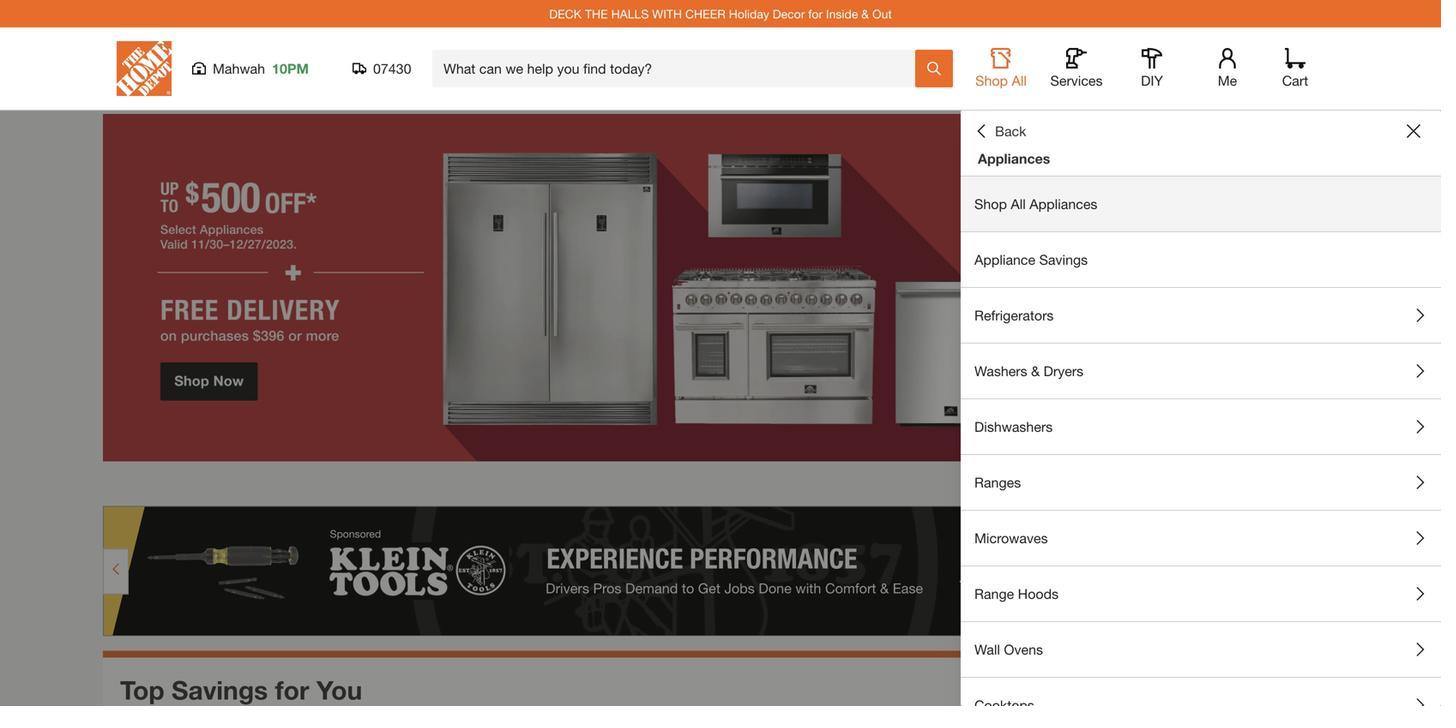 Task type: vqa. For each thing, say whether or not it's contained in the screenshot.
the Back button
yes



Task type: locate. For each thing, give the bounding box(es) containing it.
you
[[316, 675, 362, 706]]

shop all appliances link
[[961, 177, 1441, 232]]

refrigerators button
[[961, 288, 1441, 343]]

1 vertical spatial for
[[275, 675, 309, 706]]

1 vertical spatial shop
[[974, 196, 1007, 212]]

for left inside
[[808, 7, 823, 21]]

for
[[808, 7, 823, 21], [275, 675, 309, 706]]

shop inside shop all button
[[975, 72, 1008, 89]]

0 vertical spatial all
[[1012, 72, 1027, 89]]

all up back
[[1012, 72, 1027, 89]]

inside
[[826, 7, 858, 21]]

with
[[652, 7, 682, 21]]

1 horizontal spatial savings
[[1039, 252, 1088, 268]]

halls
[[611, 7, 649, 21]]

out
[[872, 7, 892, 21]]

savings
[[1039, 252, 1088, 268], [172, 675, 268, 706]]

1 vertical spatial savings
[[172, 675, 268, 706]]

ranges button
[[961, 456, 1441, 510]]

cheer
[[685, 7, 726, 21]]

diy button
[[1125, 48, 1179, 89]]

0 vertical spatial shop
[[975, 72, 1008, 89]]

&
[[861, 7, 869, 21], [1031, 363, 1040, 380]]

all inside button
[[1012, 72, 1027, 89]]

0 horizontal spatial savings
[[172, 675, 268, 706]]

shop up appliance at right top
[[974, 196, 1007, 212]]

back button
[[974, 123, 1026, 140]]

shop inside shop all appliances link
[[974, 196, 1007, 212]]

microwaves
[[974, 531, 1048, 547]]

ranges
[[974, 475, 1021, 491]]

savings right appliance at right top
[[1039, 252, 1088, 268]]

range hoods button
[[961, 567, 1441, 622]]

& inside button
[[1031, 363, 1040, 380]]

shop all button
[[974, 48, 1029, 89]]

1 vertical spatial &
[[1031, 363, 1040, 380]]

savings right top
[[172, 675, 268, 706]]

appliances up appliance savings
[[1030, 196, 1098, 212]]

microwaves button
[[961, 511, 1441, 566]]

all up appliance savings
[[1011, 196, 1026, 212]]

appliances
[[978, 151, 1050, 167], [1030, 196, 1098, 212]]

wall ovens button
[[961, 623, 1441, 678]]

for left you
[[275, 675, 309, 706]]

image for  30nov2023-hp-bau-mw44-45-hero4-appliances image
[[103, 114, 1338, 462]]

menu containing shop all appliances
[[961, 177, 1441, 707]]

appliances down back
[[978, 151, 1050, 167]]

0 vertical spatial for
[[808, 7, 823, 21]]

10pm
[[272, 60, 309, 77]]

all for shop all appliances
[[1011, 196, 1026, 212]]

menu
[[961, 177, 1441, 707]]

0 vertical spatial &
[[861, 7, 869, 21]]

shop up back button
[[975, 72, 1008, 89]]

& left dryers
[[1031, 363, 1040, 380]]

savings inside menu
[[1039, 252, 1088, 268]]

hoods
[[1018, 586, 1059, 603]]

all
[[1012, 72, 1027, 89], [1011, 196, 1026, 212]]

shop for shop all
[[975, 72, 1008, 89]]

dishwashers
[[974, 419, 1053, 435]]

deck the halls with cheer holiday decor for inside & out link
[[549, 7, 892, 21]]

shop all
[[975, 72, 1027, 89]]

top
[[120, 675, 164, 706]]

& left out
[[861, 7, 869, 21]]

deck
[[549, 7, 582, 21]]

holiday
[[729, 7, 769, 21]]

07430 button
[[353, 60, 412, 77]]

refrigerators
[[974, 308, 1054, 324]]

0 vertical spatial savings
[[1039, 252, 1088, 268]]

the home depot logo image
[[117, 41, 172, 96]]

1 horizontal spatial &
[[1031, 363, 1040, 380]]

top savings for you
[[120, 675, 362, 706]]

savings for top
[[172, 675, 268, 706]]

shop
[[975, 72, 1008, 89], [974, 196, 1007, 212]]

1 vertical spatial all
[[1011, 196, 1026, 212]]



Task type: describe. For each thing, give the bounding box(es) containing it.
ovens
[[1004, 642, 1043, 658]]

cart link
[[1276, 48, 1314, 89]]

back
[[995, 123, 1026, 139]]

wall ovens
[[974, 642, 1043, 658]]

mahwah
[[213, 60, 265, 77]]

drawer close image
[[1407, 124, 1421, 138]]

What can we help you find today? search field
[[443, 51, 914, 87]]

washers & dryers button
[[961, 344, 1441, 399]]

washers
[[974, 363, 1027, 380]]

shop all appliances
[[974, 196, 1098, 212]]

range hoods
[[974, 586, 1059, 603]]

1 vertical spatial appliances
[[1030, 196, 1098, 212]]

all for shop all
[[1012, 72, 1027, 89]]

07430
[[373, 60, 411, 77]]

0 vertical spatial appliances
[[978, 151, 1050, 167]]

shop for shop all appliances
[[974, 196, 1007, 212]]

0 horizontal spatial for
[[275, 675, 309, 706]]

appliance savings
[[974, 252, 1088, 268]]

appliance savings link
[[961, 232, 1441, 287]]

mahwah 10pm
[[213, 60, 309, 77]]

services
[[1050, 72, 1103, 89]]

me button
[[1200, 48, 1255, 89]]

washers & dryers
[[974, 363, 1084, 380]]

range
[[974, 586, 1014, 603]]

me
[[1218, 72, 1237, 89]]

savings for appliance
[[1039, 252, 1088, 268]]

decor
[[773, 7, 805, 21]]

the
[[585, 7, 608, 21]]

1 horizontal spatial for
[[808, 7, 823, 21]]

services button
[[1049, 48, 1104, 89]]

dryers
[[1044, 363, 1084, 380]]

deck the halls with cheer holiday decor for inside & out
[[549, 7, 892, 21]]

0 horizontal spatial &
[[861, 7, 869, 21]]

feedback link image
[[1418, 290, 1441, 383]]

cart
[[1282, 72, 1308, 89]]

dishwashers button
[[961, 400, 1441, 455]]

diy
[[1141, 72, 1163, 89]]

wall
[[974, 642, 1000, 658]]

appliance
[[974, 252, 1035, 268]]



